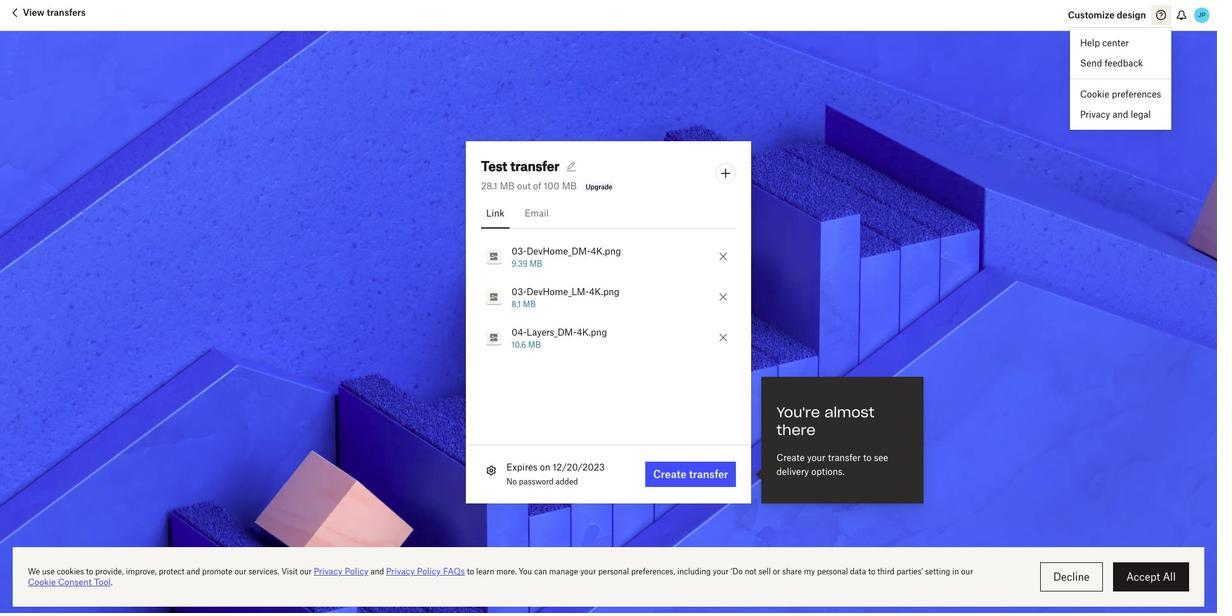 Task type: vqa. For each thing, say whether or not it's contained in the screenshot.
01 button
no



Task type: locate. For each thing, give the bounding box(es) containing it.
preferences
[[1112, 89, 1162, 100]]

customize
[[1068, 10, 1115, 20]]

privacy
[[1080, 109, 1111, 120]]

menu
[[1070, 28, 1172, 130]]

create your transfer to see delivery options.
[[777, 452, 889, 477]]

link
[[486, 208, 505, 218]]

4k.png inside the 03-devhome_lm-4k.png 8.1 mb
[[589, 286, 620, 297]]

transfer inside create your transfer to see delivery options.
[[828, 452, 861, 463]]

04-layers_dm-4k.png 10.6 mb
[[512, 327, 607, 350]]

4k.png down 03-devhome_lm-4k.png cell
[[577, 327, 607, 338]]

email
[[525, 208, 549, 218]]

mb inside the 03-devhome_lm-4k.png 8.1 mb
[[523, 300, 536, 309]]

03-devhome_dm-4k.png cell
[[481, 244, 713, 269]]

mb inside 03-devhome_dm-4k.png 9.39 mb
[[530, 259, 542, 269]]

100
[[544, 180, 560, 191]]

0 vertical spatial 4k.png
[[591, 246, 621, 256]]

view transfers
[[23, 7, 86, 18]]

4k.png inside 03-devhome_dm-4k.png 9.39 mb
[[591, 246, 621, 256]]

create inside button
[[653, 468, 687, 481]]

see
[[874, 452, 889, 463]]

4k.png up '03-devhome_lm-4k.png' row
[[591, 246, 621, 256]]

mb right the 9.39
[[530, 259, 542, 269]]

customize design
[[1068, 10, 1146, 20]]

10.6
[[512, 340, 526, 350]]

9.39
[[512, 259, 528, 269]]

0 horizontal spatial transfer
[[511, 158, 560, 174]]

cookie preferences
[[1080, 89, 1162, 100]]

test transfer
[[481, 158, 560, 174]]

transfer inside button
[[689, 468, 729, 481]]

2 vertical spatial 4k.png
[[577, 327, 607, 338]]

4k.png down 03-devhome_dm-4k.png row
[[589, 286, 620, 297]]

03-devhome_dm-4k.png 9.39 mb
[[512, 246, 621, 269]]

1 horizontal spatial create
[[777, 452, 805, 463]]

tab list
[[481, 198, 736, 229]]

03-devhome_lm-4k.png 8.1 mb
[[512, 286, 620, 309]]

transfers
[[47, 7, 86, 18]]

03- up 8.1
[[512, 286, 527, 297]]

4k.png
[[591, 246, 621, 256], [589, 286, 620, 297], [577, 327, 607, 338]]

send feedback
[[1080, 58, 1143, 68]]

create inside create your transfer to see delivery options.
[[777, 452, 805, 463]]

link tab
[[481, 198, 510, 229]]

4k.png for devhome_dm-
[[591, 246, 621, 256]]

mb
[[500, 180, 515, 191], [562, 180, 577, 191], [530, 259, 542, 269], [523, 300, 536, 309], [528, 340, 541, 350]]

jp button
[[1192, 5, 1212, 25]]

4k.png inside the "04-layers_dm-4k.png 10.6 mb"
[[577, 327, 607, 338]]

1 vertical spatial transfer
[[828, 452, 861, 463]]

almost
[[825, 404, 875, 422]]

mb right 8.1
[[523, 300, 536, 309]]

0 vertical spatial create
[[777, 452, 805, 463]]

no
[[507, 477, 517, 487]]

1 horizontal spatial transfer
[[689, 468, 729, 481]]

2 horizontal spatial transfer
[[828, 452, 861, 463]]

03- inside the 03-devhome_lm-4k.png 8.1 mb
[[512, 286, 527, 297]]

add files button image
[[718, 166, 734, 181]]

mb right 100 on the left of the page
[[562, 180, 577, 191]]

mb for layers_dm-
[[528, 340, 541, 350]]

0 horizontal spatial create
[[653, 468, 687, 481]]

mb right "10.6"
[[528, 340, 541, 350]]

28.1 mb out of 100 mb
[[481, 180, 577, 191]]

1 03- from the top
[[512, 246, 527, 256]]

center
[[1103, 37, 1129, 48]]

design
[[1117, 10, 1146, 20]]

1 vertical spatial 4k.png
[[589, 286, 620, 297]]

0 vertical spatial 03-
[[512, 246, 527, 256]]

03- up the 9.39
[[512, 246, 527, 256]]

4k.png for devhome_lm-
[[589, 286, 620, 297]]

send
[[1080, 58, 1102, 68]]

03- for devhome_lm-
[[512, 286, 527, 297]]

1 vertical spatial create
[[653, 468, 687, 481]]

expires on 12/20/2023 no password added
[[507, 462, 605, 487]]

03-
[[512, 246, 527, 256], [512, 286, 527, 297]]

2 03- from the top
[[512, 286, 527, 297]]

create
[[777, 452, 805, 463], [653, 468, 687, 481]]

legal
[[1131, 109, 1151, 120]]

04-
[[512, 327, 527, 338]]

03- inside 03-devhome_dm-4k.png 9.39 mb
[[512, 246, 527, 256]]

transfer
[[511, 158, 560, 174], [828, 452, 861, 463], [689, 468, 729, 481]]

2 vertical spatial transfer
[[689, 468, 729, 481]]

mb inside the "04-layers_dm-4k.png 10.6 mb"
[[528, 340, 541, 350]]

layers_dm-
[[527, 327, 577, 338]]

transfer for create transfer
[[689, 468, 729, 481]]

expires
[[507, 462, 538, 473]]

03-devhome_lm-4k.png cell
[[481, 284, 713, 310]]

cookie
[[1080, 89, 1110, 100]]

1 vertical spatial 03-
[[512, 286, 527, 297]]

0 vertical spatial transfer
[[511, 158, 560, 174]]

you're
[[777, 404, 820, 422]]

of
[[533, 180, 542, 191]]



Task type: describe. For each thing, give the bounding box(es) containing it.
28.1
[[481, 180, 498, 191]]

feedback
[[1105, 58, 1143, 68]]

options.
[[812, 466, 845, 477]]

03-devhome_lm-4k.png row
[[466, 277, 751, 317]]

privacy and legal
[[1080, 109, 1151, 120]]

menu containing help center
[[1070, 28, 1172, 130]]

mb for devhome_lm-
[[523, 300, 536, 309]]

you're almost there
[[777, 404, 875, 440]]

test
[[481, 158, 507, 174]]

jp
[[1198, 11, 1206, 19]]

mb for devhome_dm-
[[530, 259, 542, 269]]

upgrade
[[586, 183, 613, 191]]

transfer for test transfer
[[511, 158, 560, 174]]

mb left out
[[500, 180, 515, 191]]

4k.png for layers_dm-
[[577, 327, 607, 338]]

12/20/2023
[[553, 462, 605, 473]]

8.1
[[512, 300, 521, 309]]

tab list containing link
[[481, 198, 736, 229]]

create for create your transfer to see delivery options.
[[777, 452, 805, 463]]

on
[[540, 462, 551, 473]]

03- for devhome_dm-
[[512, 246, 527, 256]]

to
[[863, 452, 872, 463]]

there
[[777, 422, 816, 440]]

create for create transfer
[[653, 468, 687, 481]]

03-devhome_dm-4k.png row
[[466, 236, 751, 277]]

and
[[1113, 109, 1129, 120]]

help center
[[1080, 37, 1129, 48]]

create transfer
[[653, 468, 729, 481]]

your
[[807, 452, 826, 463]]

help
[[1080, 37, 1100, 48]]

view
[[23, 7, 45, 18]]

out
[[517, 180, 531, 191]]

04-layers_dm-4k.png row
[[466, 317, 751, 358]]

view transfers button
[[8, 5, 86, 25]]

email tab
[[520, 198, 554, 229]]

04-layers_dm-4k.png cell
[[481, 325, 713, 350]]

devhome_lm-
[[527, 286, 589, 297]]

create transfer button
[[646, 462, 736, 487]]

devhome_dm-
[[527, 246, 591, 256]]

delivery
[[777, 466, 809, 477]]

password
[[519, 477, 554, 487]]

customize design button
[[1068, 5, 1146, 25]]

added
[[556, 477, 578, 487]]



